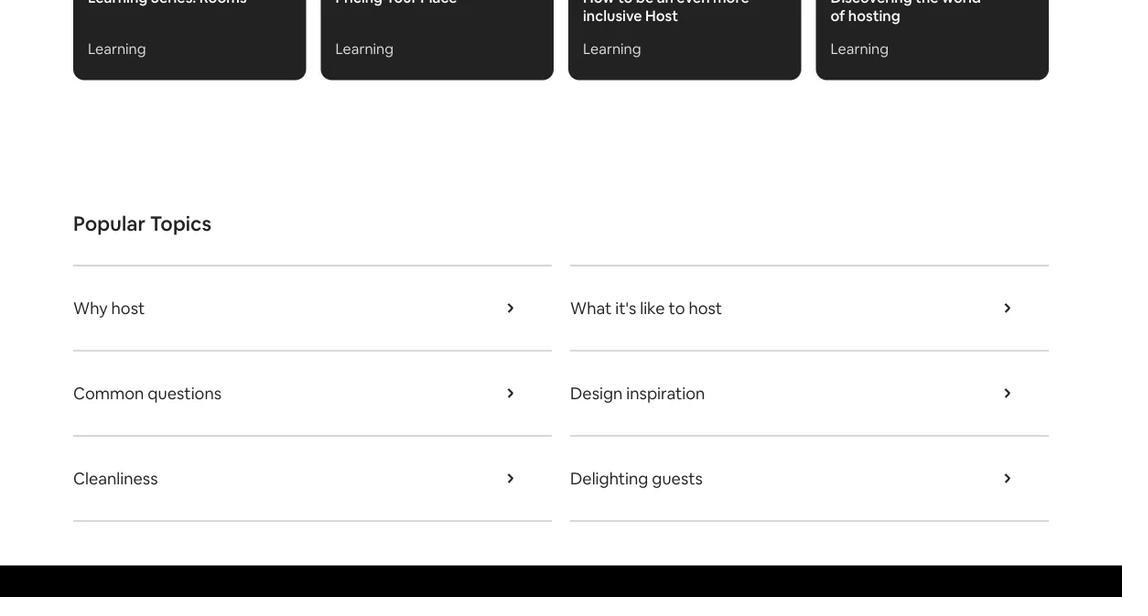 Task type: describe. For each thing, give the bounding box(es) containing it.
cleanliness link
[[73, 436, 552, 521]]

1 learning from the left
[[88, 39, 146, 58]]

4 learning from the left
[[831, 39, 889, 58]]

design inspiration
[[570, 382, 705, 404]]

why
[[73, 297, 108, 319]]

3 learning from the left
[[583, 39, 642, 58]]

2 learning from the left
[[336, 39, 394, 58]]

more
[[713, 0, 750, 7]]

to host
[[669, 297, 723, 319]]

like
[[640, 297, 665, 319]]

1 learning link from the left
[[73, 0, 306, 80]]

world
[[942, 0, 982, 7]]

discovering
[[831, 0, 913, 7]]

design
[[570, 382, 623, 404]]

guests
[[652, 467, 703, 489]]

inclusive host
[[583, 6, 678, 25]]

inspiration
[[627, 382, 705, 404]]

be
[[636, 0, 654, 7]]

the
[[916, 0, 939, 7]]

popular
[[73, 211, 146, 237]]

what it's like to host
[[570, 297, 723, 319]]

what it's like to host link
[[570, 266, 1049, 351]]

why host
[[73, 297, 145, 319]]

it's
[[616, 297, 637, 319]]

discovering the world of hosting
[[831, 0, 982, 25]]

topics
[[150, 211, 212, 237]]

popular topics
[[73, 211, 212, 237]]

how
[[583, 0, 615, 7]]



Task type: vqa. For each thing, say whether or not it's contained in the screenshot.
the delighting guests link
yes



Task type: locate. For each thing, give the bounding box(es) containing it.
common
[[73, 382, 144, 404]]

how to be an even more inclusive host
[[583, 0, 750, 25]]

delighting
[[570, 467, 649, 489]]

host
[[111, 297, 145, 319]]

common questions link
[[73, 351, 552, 436]]

cleanliness
[[73, 467, 158, 489]]

what
[[570, 297, 612, 319]]

learning link
[[73, 0, 306, 80], [321, 0, 554, 80]]

questions
[[148, 382, 222, 404]]

delighting guests link
[[570, 436, 1049, 521]]

even
[[677, 0, 710, 7]]

why host link
[[73, 266, 552, 351]]

0 horizontal spatial learning link
[[73, 0, 306, 80]]

design inspiration link
[[570, 351, 1049, 436]]

delighting guests
[[570, 467, 703, 489]]

learning
[[88, 39, 146, 58], [336, 39, 394, 58], [583, 39, 642, 58], [831, 39, 889, 58]]

2 learning link from the left
[[321, 0, 554, 80]]

an
[[657, 0, 674, 7]]

to
[[618, 0, 633, 7]]

of hosting
[[831, 6, 901, 25]]

common questions
[[73, 382, 222, 404]]

1 horizontal spatial learning link
[[321, 0, 554, 80]]



